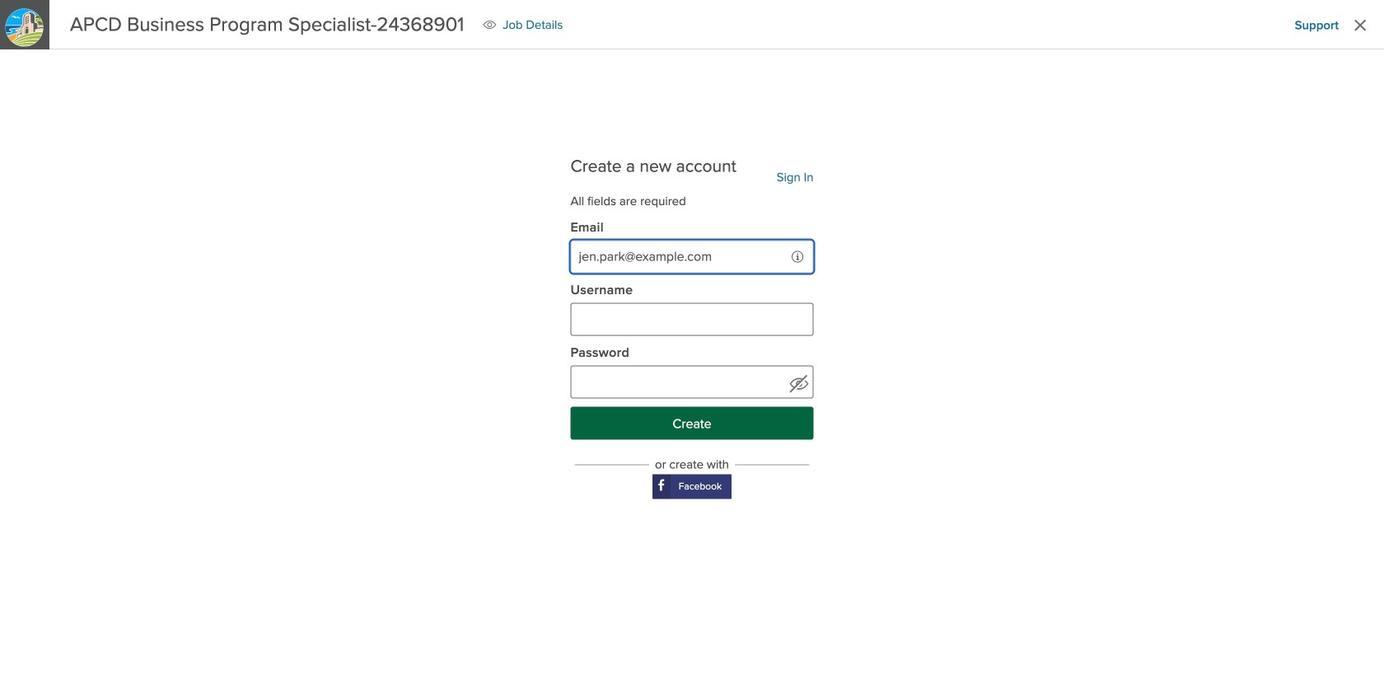 Task type: describe. For each thing, give the bounding box(es) containing it.
click to show the password image
[[790, 374, 809, 394]]

email accounts are available for free - from many different providers (e.g. gmail.com, outlook.com, and yahoo.com). image
[[792, 250, 807, 267]]

xs image
[[483, 18, 497, 31]]

county of san diego image
[[0, 3, 49, 52]]



Task type: locate. For each thing, give the bounding box(es) containing it.
None password field
[[571, 366, 814, 398]]

None text field
[[571, 303, 814, 336]]

None text field
[[571, 240, 814, 273]]



Task type: vqa. For each thing, say whether or not it's contained in the screenshot.
"xs" 'image' at the top
yes



